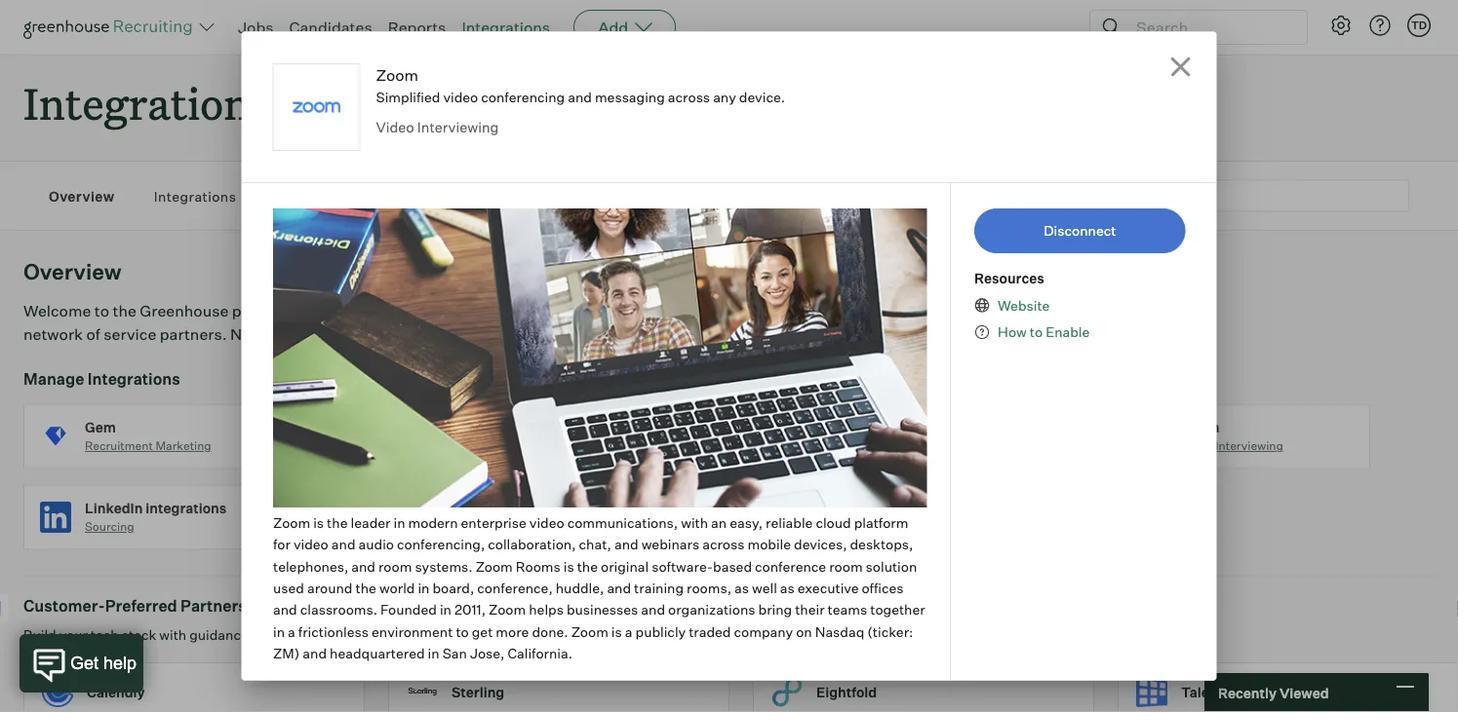 Task type: vqa. For each thing, say whether or not it's contained in the screenshot.
+ Add as Prospect to ... button
no



Task type: describe. For each thing, give the bounding box(es) containing it.
publicly
[[635, 624, 685, 641]]

configure image
[[1329, 14, 1353, 37]]

scheduling
[[907, 520, 969, 535]]

1 vertical spatial video
[[529, 515, 564, 532]]

video inside zoom video interviewing
[[1181, 439, 1213, 454]]

across inside the zoom simplified video conferencing and messaging across any device.
[[668, 89, 710, 106]]

desktops,
[[849, 536, 913, 554]]

mobile
[[747, 536, 790, 554]]

you
[[417, 302, 443, 321]]

chat,
[[578, 536, 611, 554]]

from
[[317, 627, 347, 644]]

resources
[[974, 270, 1044, 287]]

platform
[[854, 515, 908, 532]]

world
[[379, 580, 414, 597]]

and inside 'welcome to the greenhouse partnerships page where you can explore our 450+ integration partners and our network of service partners. new partners are just a click away.'
[[755, 302, 783, 321]]

jobs link
[[238, 18, 274, 37]]

organizations
[[668, 602, 755, 619]]

conference
[[754, 558, 826, 575]]

around
[[307, 580, 352, 597]]

jose,
[[470, 646, 504, 663]]

integrations and partners
[[23, 74, 537, 132]]

nasdaq
[[815, 624, 864, 641]]

device.
[[739, 89, 785, 106]]

to for how
[[1030, 324, 1043, 341]]

hireflow sourcing
[[633, 419, 689, 454]]

page
[[329, 302, 365, 321]]

2 horizontal spatial our
[[786, 302, 810, 321]]

2 room from the left
[[829, 558, 862, 575]]

eightfold
[[816, 684, 877, 701]]

google
[[907, 500, 954, 517]]

environment
[[371, 624, 452, 641]]

add
[[598, 18, 628, 37]]

partners for integrations and partners
[[364, 74, 537, 132]]

reports link
[[388, 18, 446, 37]]

1 horizontal spatial is
[[563, 558, 574, 575]]

how to enable
[[998, 324, 1090, 341]]

helps
[[528, 602, 563, 619]]

add button
[[574, 10, 676, 45]]

click
[[401, 325, 435, 344]]

offices
[[861, 580, 903, 597]]

0 horizontal spatial a
[[287, 624, 295, 641]]

explore
[[476, 302, 531, 321]]

recently
[[1218, 685, 1277, 702]]

conferencing,
[[396, 536, 484, 554]]

w(
[[318, 507, 341, 529]]

where
[[369, 302, 413, 321]]

reports
[[388, 18, 446, 37]]

rippling
[[907, 419, 963, 436]]

a inside 'welcome to the greenhouse partnerships page where you can explore our 450+ integration partners and our network of service partners. new partners are just a click away.'
[[389, 325, 398, 344]]

frictionless
[[298, 624, 368, 641]]

in left san at left
[[427, 646, 439, 663]]

executive
[[797, 580, 858, 597]]

board,
[[432, 580, 474, 597]]

td button
[[1407, 14, 1431, 37]]

(ticker:
[[867, 624, 913, 641]]

sterling
[[452, 684, 504, 701]]

manage integrations
[[23, 369, 180, 389]]

tech
[[91, 627, 119, 644]]

huddle,
[[555, 580, 604, 597]]

checks
[[428, 439, 469, 454]]

software-
[[651, 558, 713, 575]]

talentwall
[[1181, 684, 1252, 701]]

simplified
[[376, 89, 440, 106]]

talent)
[[561, 500, 609, 517]]

2011,
[[454, 602, 485, 619]]

greenhouse
[[140, 302, 229, 321]]

disconnect
[[1044, 222, 1116, 239]]

hris
[[907, 439, 935, 454]]

the left 'leader'
[[326, 515, 347, 532]]

traded
[[688, 624, 730, 641]]

away.
[[438, 325, 480, 344]]

1 as from the left
[[734, 580, 748, 597]]

across inside zoom is the leader in modern enterprise video communications, with an easy, reliable cloud platform for video and audio conferencing, collaboration, chat, and webinars across mobile devices, desktops, telephones, and room systems. zoom rooms is the original software-based conference room solution used around the world in board, conference, huddle, and training rooms, as well as executive offices and classrooms. founded in 2011, zoom helps businesses and organizations bring their teams together in a frictionless environment to get more done. zoom is a publicly traded company on nasdaq (ticker: zm) and headquartered in san jose, california.
[[702, 536, 744, 554]]

systems.
[[414, 558, 472, 575]]

to inside zoom is the leader in modern enterprise video communications, with an easy, reliable cloud platform for video and audio conferencing, collaboration, chat, and webinars across mobile devices, desktops, telephones, and room systems. zoom rooms is the original software-based conference room solution used around the world in board, conference, huddle, and training rooms, as well as executive offices and classrooms. founded in 2011, zoom helps businesses and organizations bring their teams together in a frictionless environment to get more done. zoom is a publicly traded company on nasdaq (ticker: zm) and headquartered in san jose, california.
[[455, 624, 468, 641]]

zoom banner image image
[[273, 209, 927, 508]]

build
[[23, 627, 56, 644]]

integrations.
[[532, 627, 614, 644]]

sourcing inside 'linkedin integrations sourcing'
[[85, 520, 134, 535]]

calendar
[[957, 500, 1017, 517]]

crosschq
[[1274, 684, 1337, 701]]

of
[[86, 325, 100, 344]]

background
[[359, 439, 426, 454]]

integration
[[606, 302, 686, 321]]

your
[[59, 627, 88, 644]]

devices,
[[793, 536, 847, 554]]

customers
[[374, 627, 442, 644]]

how to enable link
[[990, 323, 1090, 342]]

enterprise
[[460, 515, 526, 532]]

2 horizontal spatial a
[[624, 624, 632, 641]]

audio
[[358, 536, 393, 554]]

the up huddle,
[[577, 558, 597, 575]]

in down board, at the left bottom
[[439, 602, 451, 619]]

customer-preferred partners
[[23, 597, 246, 617]]



Task type: locate. For each thing, give the bounding box(es) containing it.
2 horizontal spatial is
[[611, 624, 621, 641]]

a right "just"
[[389, 325, 398, 344]]

video up video interviewing on the top of page
[[443, 89, 478, 106]]

1 horizontal spatial video
[[1181, 439, 1213, 454]]

website link
[[990, 296, 1050, 315]]

0 vertical spatial partners
[[689, 302, 752, 321]]

0 horizontal spatial video
[[293, 536, 328, 554]]

together
[[870, 602, 925, 619]]

original
[[600, 558, 648, 575]]

a left publicly
[[624, 624, 632, 641]]

450+
[[562, 302, 602, 321]]

video up collaboration, at the left of the page
[[529, 515, 564, 532]]

1 horizontal spatial partners
[[689, 302, 752, 321]]

marketing
[[156, 439, 211, 454]]

2 vertical spatial to
[[455, 624, 468, 641]]

1 horizontal spatial to
[[455, 624, 468, 641]]

0 vertical spatial across
[[668, 89, 710, 106]]

is
[[313, 515, 323, 532], [563, 558, 574, 575], [611, 624, 621, 641]]

welcome to the greenhouse partnerships page where you can explore our 450+ integration partners and our network of service partners. new partners are just a click away.
[[23, 302, 810, 344]]

partners up guidance,
[[181, 597, 246, 617]]

partners.
[[160, 325, 227, 344]]

hireflow
[[633, 419, 689, 436]]

partners down reports at the top left of the page
[[364, 74, 537, 132]]

0 horizontal spatial sourcing
[[85, 520, 134, 535]]

0 horizontal spatial interviewing
[[417, 118, 499, 136]]

the inside 'welcome to the greenhouse partnerships page where you can explore our 450+ integration partners and our network of service partners. new partners are just a click away.'
[[113, 302, 136, 321]]

sourcing down linkedin
[[85, 520, 134, 535]]

2 vertical spatial is
[[611, 624, 621, 641]]

san
[[442, 646, 467, 663]]

1 horizontal spatial a
[[389, 325, 398, 344]]

room
[[378, 558, 411, 575], [829, 558, 862, 575]]

and inside the zoom simplified video conferencing and messaging across any device.
[[568, 89, 592, 106]]

job
[[633, 520, 654, 535]]

0 vertical spatial is
[[313, 515, 323, 532]]

in up zm)
[[273, 624, 284, 641]]

0 vertical spatial interviewing
[[417, 118, 499, 136]]

0 horizontal spatial is
[[313, 515, 323, 532]]

1 vertical spatial video
[[1181, 439, 1213, 454]]

preferred
[[105, 597, 177, 617]]

2 horizontal spatial to
[[1030, 324, 1043, 341]]

0 vertical spatial to
[[94, 302, 109, 321]]

selecting
[[256, 627, 314, 644]]

interviewing inside zoom video interviewing
[[1216, 439, 1283, 454]]

2 vertical spatial partners
[[181, 597, 246, 617]]

video inside the zoom simplified video conferencing and messaging across any device.
[[443, 89, 478, 106]]

0 horizontal spatial integrations link
[[154, 187, 236, 206]]

partners down partnerships
[[266, 325, 328, 344]]

appcast job advertising
[[633, 500, 720, 535]]

1 vertical spatial overview
[[23, 259, 122, 285]]

businesses
[[566, 602, 638, 619]]

1 horizontal spatial video
[[443, 89, 478, 106]]

1 vertical spatial with
[[159, 627, 186, 644]]

new
[[230, 325, 263, 344]]

sourcing inside the 'wellfound (formerly angellist talent) sourcing'
[[359, 520, 408, 535]]

a up zm)
[[287, 624, 295, 641]]

used
[[273, 580, 304, 597]]

1 vertical spatial integrations link
[[154, 187, 236, 206]]

with inside zoom is the leader in modern enterprise video communications, with an easy, reliable cloud platform for video and audio conferencing, collaboration, chat, and webinars across mobile devices, desktops, telephones, and room systems. zoom rooms is the original software-based conference room solution used around the world in board, conference, huddle, and training rooms, as well as executive offices and classrooms. founded in 2011, zoom helps businesses and organizations bring their teams together in a frictionless environment to get more done. zoom is a publicly traded company on nasdaq (ticker: zm) and headquartered in san jose, california.
[[680, 515, 708, 532]]

zoom simplified video conferencing and messaging across any device.
[[376, 65, 785, 106]]

overview
[[49, 188, 115, 205], [23, 259, 122, 285]]

interviewing
[[417, 118, 499, 136], [1216, 439, 1283, 454]]

talentwall by crosschq link
[[1118, 663, 1458, 713]]

to left get
[[455, 624, 468, 641]]

founded
[[380, 602, 436, 619]]

conferencing
[[481, 89, 565, 106]]

0 vertical spatial partners
[[364, 74, 537, 132]]

None text field
[[1019, 180, 1409, 212]]

in right 'leader'
[[393, 515, 405, 532]]

service partners
[[295, 188, 408, 205]]

0 vertical spatial video
[[376, 118, 414, 136]]

2 horizontal spatial video
[[529, 515, 564, 532]]

bring
[[758, 602, 792, 619]]

headquartered
[[329, 646, 424, 663]]

1 vertical spatial to
[[1030, 324, 1043, 341]]

to
[[94, 302, 109, 321], [1030, 324, 1043, 341], [455, 624, 468, 641]]

the up service
[[113, 302, 136, 321]]

1 horizontal spatial interviewing
[[1216, 439, 1283, 454]]

1 room from the left
[[378, 558, 411, 575]]

the
[[113, 302, 136, 321], [326, 515, 347, 532], [577, 558, 597, 575], [355, 580, 376, 597]]

by
[[1255, 684, 1271, 701]]

solution
[[865, 558, 917, 575]]

0 horizontal spatial to
[[94, 302, 109, 321]]

get
[[471, 624, 492, 641]]

1 horizontal spatial sourcing
[[359, 520, 408, 535]]

on
[[796, 624, 812, 641]]

website
[[998, 297, 1050, 314]]

zoom
[[376, 65, 419, 85], [1181, 419, 1220, 436], [273, 515, 310, 532], [475, 558, 512, 575], [488, 602, 525, 619], [571, 624, 608, 641]]

room up world
[[378, 558, 411, 575]]

recently viewed
[[1218, 685, 1329, 702]]

0 horizontal spatial partners
[[266, 325, 328, 344]]

gem
[[85, 419, 116, 436]]

sourcing down hireflow
[[633, 439, 682, 454]]

zm)
[[273, 646, 299, 663]]

sourcing up audio
[[359, 520, 408, 535]]

as left well
[[734, 580, 748, 597]]

checkr
[[359, 419, 406, 436]]

zoom video interviewing
[[1181, 419, 1283, 454]]

1 vertical spatial interviewing
[[1216, 439, 1283, 454]]

cloud
[[815, 515, 851, 532]]

is up the telephones,
[[313, 515, 323, 532]]

telephones,
[[273, 558, 348, 575]]

1 vertical spatial partners
[[266, 325, 328, 344]]

sourcing inside hireflow sourcing
[[633, 439, 682, 454]]

partners right integration
[[689, 302, 752, 321]]

zoom inside zoom video interviewing
[[1181, 419, 1220, 436]]

based
[[713, 558, 751, 575]]

0 horizontal spatial as
[[734, 580, 748, 597]]

talentwall by crosschq
[[1181, 684, 1337, 701]]

training
[[634, 580, 683, 597]]

can
[[446, 302, 473, 321]]

0 vertical spatial video
[[443, 89, 478, 106]]

classrooms.
[[300, 602, 377, 619]]

across left any
[[668, 89, 710, 106]]

is up huddle,
[[563, 558, 574, 575]]

to inside 'welcome to the greenhouse partnerships page where you can explore our 450+ integration partners and our network of service partners. new partners are just a click away.'
[[94, 302, 109, 321]]

the left world
[[355, 580, 376, 597]]

1 vertical spatial is
[[563, 558, 574, 575]]

build your tech stack with guidance, selecting from our customers most popular integrations.
[[23, 627, 614, 644]]

room up executive
[[829, 558, 862, 575]]

disconnect button
[[974, 209, 1185, 254]]

1 horizontal spatial as
[[780, 580, 794, 597]]

0 horizontal spatial room
[[378, 558, 411, 575]]

greenhouse recruiting image
[[23, 16, 199, 39]]

0 horizontal spatial our
[[350, 627, 371, 644]]

0 vertical spatial with
[[680, 515, 708, 532]]

1 horizontal spatial integrations link
[[462, 18, 550, 37]]

appcast
[[633, 500, 689, 517]]

enable
[[1046, 324, 1090, 341]]

linkedin integrations sourcing
[[85, 500, 227, 535]]

communications,
[[567, 515, 677, 532]]

1 horizontal spatial room
[[829, 558, 862, 575]]

0 horizontal spatial with
[[159, 627, 186, 644]]

partners right service
[[349, 188, 408, 205]]

video up the telephones,
[[293, 536, 328, 554]]

integrations
[[462, 18, 550, 37], [23, 74, 270, 132], [154, 188, 236, 205], [88, 369, 180, 389]]

integrations link
[[462, 18, 550, 37], [154, 187, 236, 206]]

1 vertical spatial partners
[[349, 188, 408, 205]]

california.
[[507, 646, 572, 663]]

partners
[[689, 302, 752, 321], [266, 325, 328, 344]]

0 vertical spatial integrations link
[[462, 18, 550, 37]]

done.
[[531, 624, 568, 641]]

viewed
[[1280, 685, 1329, 702]]

are
[[332, 325, 355, 344]]

2 vertical spatial video
[[293, 536, 328, 554]]

Search text field
[[1131, 13, 1289, 41]]

td
[[1411, 19, 1427, 32]]

2 horizontal spatial sourcing
[[633, 439, 682, 454]]

leader
[[350, 515, 390, 532]]

with
[[680, 515, 708, 532], [159, 627, 186, 644]]

eightfold link
[[753, 663, 1118, 713]]

with left an
[[680, 515, 708, 532]]

easy,
[[729, 515, 762, 532]]

recruitment
[[85, 439, 153, 454]]

0 horizontal spatial video
[[376, 118, 414, 136]]

0 vertical spatial overview
[[49, 188, 115, 205]]

zoom inside the zoom simplified video conferencing and messaging across any device.
[[376, 65, 419, 85]]

with right stack
[[159, 627, 186, 644]]

is down businesses
[[611, 624, 621, 641]]

2 as from the left
[[780, 580, 794, 597]]

to right how
[[1030, 324, 1043, 341]]

video interviewing link
[[376, 118, 499, 136]]

more
[[495, 624, 528, 641]]

welcome
[[23, 302, 91, 321]]

1 vertical spatial across
[[702, 536, 744, 554]]

google calendar scheduling
[[907, 500, 1017, 535]]

candidates link
[[289, 18, 372, 37]]

rooms
[[515, 558, 560, 575]]

integrations
[[146, 500, 227, 517]]

across down an
[[702, 536, 744, 554]]

1 horizontal spatial our
[[534, 302, 558, 321]]

to inside "link"
[[1030, 324, 1043, 341]]

calendly
[[87, 684, 145, 701]]

as down conference
[[780, 580, 794, 597]]

to up the of
[[94, 302, 109, 321]]

guidance,
[[189, 627, 253, 644]]

partners for customer-preferred partners
[[181, 597, 246, 617]]

overview link
[[49, 187, 115, 206]]

1 horizontal spatial with
[[680, 515, 708, 532]]

sourcing
[[633, 439, 682, 454], [85, 520, 134, 535], [359, 520, 408, 535]]

in up founded
[[417, 580, 429, 597]]

to for welcome
[[94, 302, 109, 321]]



